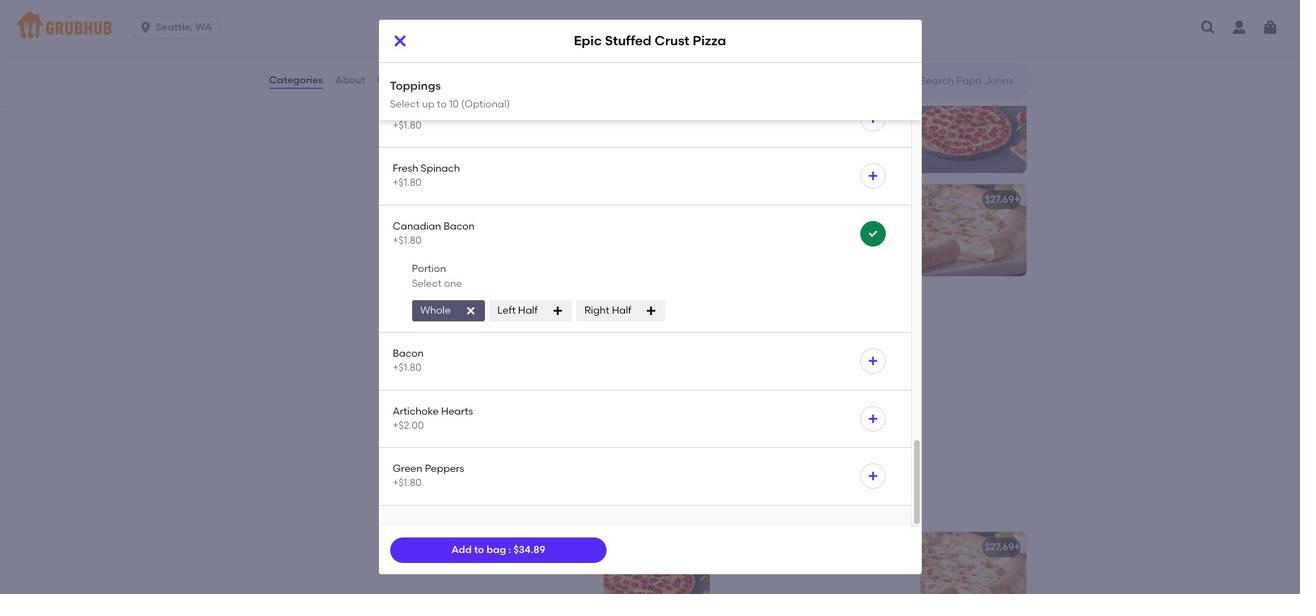 Task type: describe. For each thing, give the bounding box(es) containing it.
featured
[[401, 499, 469, 517]]

add to bag : $34.89
[[451, 544, 545, 556]]

wa
[[195, 21, 212, 33]]

reviews
[[377, 74, 417, 86]]

2 vertical spatial shaq-a-roni pizza image
[[603, 533, 709, 595]]

bacon +$1.80
[[393, 348, 424, 374]]

0 horizontal spatial epic
[[411, 392, 432, 404]]

0 vertical spatial crust
[[655, 33, 690, 49]]

right
[[584, 305, 610, 317]]

green peppers +$1.80
[[393, 463, 464, 490]]

$27.69 for bottommost 'epic stuffed crust pizza' image
[[985, 542, 1014, 554]]

10
[[449, 98, 459, 110]]

1 shaq-a-roni pizza from the top
[[413, 194, 502, 206]]

canadian bacon +$1.80
[[393, 220, 475, 247]]

+$1.80 inside bacon +$1.80
[[393, 362, 422, 374]]

the works pizza image
[[920, 0, 1026, 70]]

up
[[422, 98, 435, 110]]

seattle, wa
[[156, 21, 212, 33]]

portion select one
[[412, 263, 462, 290]]

selection
[[472, 499, 542, 517]]

right half
[[584, 305, 632, 317]]

+$2.00
[[393, 420, 424, 432]]

shaq-a-roni pizza button
[[404, 533, 709, 595]]

epic stuffed crust pizza for 'epic stuffed crust pizza' image to the middle
[[411, 392, 526, 404]]

fresh
[[393, 163, 418, 175]]

(optional)
[[461, 98, 510, 110]]

select for portion
[[412, 278, 442, 290]]

roma tomatoes +$1.80
[[393, 105, 471, 131]]

1 vertical spatial epic stuffed crust pizza image
[[605, 380, 711, 472]]

1 shaq- from the top
[[413, 194, 442, 206]]

tomatoes
[[424, 105, 471, 117]]

+ for bottommost 'epic stuffed crust pizza' image
[[1014, 542, 1020, 554]]

$34.89
[[514, 544, 545, 556]]

sellers
[[437, 337, 487, 354]]

about
[[335, 74, 365, 86]]

select for toppings
[[390, 98, 420, 110]]

1 roni from the top
[[453, 194, 474, 206]]

0 vertical spatial epic
[[574, 33, 602, 49]]

meatball +$1.80
[[393, 47, 435, 74]]

svg image inside main navigation navigation
[[1200, 19, 1217, 36]]

reviews button
[[377, 55, 417, 106]]

the meats pizza image
[[603, 0, 709, 70]]

best sellers most ordered on grubhub
[[401, 337, 525, 368]]

artichoke hearts +$2.00
[[393, 405, 473, 432]]

0 vertical spatial shaq-a-roni pizza image
[[920, 81, 1026, 173]]

0 vertical spatial $19.29
[[986, 91, 1014, 103]]

fresh spinach +$1.80
[[393, 163, 460, 189]]

a- inside button
[[442, 542, 453, 554]]

most
[[401, 356, 424, 368]]

1 vertical spatial bacon
[[393, 348, 424, 360]]

2 vertical spatial epic stuffed crust pizza image
[[920, 533, 1026, 595]]

$27.69 + for 'epic stuffed crust pizza' image to the middle
[[670, 389, 705, 401]]

super hawaiian pizza image
[[603, 81, 709, 173]]

:
[[508, 544, 511, 556]]

artichoke
[[393, 405, 439, 417]]

Search Papa Johns search field
[[919, 74, 1027, 88]]

crust for 'epic stuffed crust pizza' image to the middle
[[472, 392, 499, 404]]

toppings
[[390, 79, 441, 93]]

seattle, wa button
[[129, 16, 227, 39]]

super hawaiian pizza button
[[404, 81, 709, 173]]

canadian
[[393, 220, 441, 232]]

$27.69 for 'epic stuffed crust pizza' image to the middle
[[670, 389, 699, 401]]

1 vertical spatial $19.29 +
[[669, 194, 703, 206]]

1 vertical spatial shaq-a-roni pizza image
[[603, 185, 709, 276]]

left half
[[497, 305, 538, 317]]

svg image inside seattle, wa 'button'
[[139, 21, 153, 35]]

hearts
[[441, 405, 473, 417]]

bacon inside canadian bacon +$1.80
[[444, 220, 475, 232]]



Task type: vqa. For each thing, say whether or not it's contained in the screenshot.
+$1.80 for Canadian
yes



Task type: locate. For each thing, give the bounding box(es) containing it.
1 vertical spatial roni
[[453, 542, 474, 554]]

shaq- down fresh spinach +$1.80
[[413, 194, 442, 206]]

shaq-a-roni pizza image
[[920, 81, 1026, 173], [603, 185, 709, 276], [603, 533, 709, 595]]

crust for the top 'epic stuffed crust pizza' image
[[790, 194, 817, 206]]

$27.69 for the top 'epic stuffed crust pizza' image
[[985, 194, 1014, 206]]

half right the left in the left bottom of the page
[[518, 305, 538, 317]]

1 vertical spatial shaq-a-roni pizza
[[413, 542, 502, 554]]

seattle,
[[156, 21, 193, 33]]

super hawaiian pizza
[[413, 91, 518, 103]]

2 horizontal spatial epic stuffed crust pizza
[[729, 194, 844, 206]]

select
[[390, 98, 420, 110], [412, 278, 442, 290]]

1 vertical spatial to
[[474, 544, 484, 556]]

$27.69 +
[[985, 194, 1020, 206], [670, 389, 705, 401], [985, 542, 1020, 554]]

select inside portion select one
[[412, 278, 442, 290]]

1 horizontal spatial $19.29 +
[[986, 91, 1020, 103]]

0 horizontal spatial epic stuffed crust pizza
[[411, 392, 526, 404]]

1 horizontal spatial stuffed
[[605, 33, 652, 49]]

shaq- inside button
[[413, 542, 442, 554]]

1 vertical spatial $27.69 +
[[670, 389, 705, 401]]

1 half from the left
[[518, 305, 538, 317]]

0 vertical spatial roni
[[453, 194, 474, 206]]

0 vertical spatial $27.69 +
[[985, 194, 1020, 206]]

to left 10
[[437, 98, 447, 110]]

svg image
[[1262, 19, 1279, 36], [139, 21, 153, 35], [391, 33, 408, 49], [867, 228, 878, 240], [552, 305, 563, 317], [867, 356, 878, 367]]

pizza
[[693, 33, 726, 49], [492, 91, 518, 103], [476, 194, 502, 206], [819, 194, 844, 206], [501, 392, 526, 404], [476, 542, 502, 554]]

1 vertical spatial $27.69
[[670, 389, 699, 401]]

epic stuffed crust pizza
[[574, 33, 726, 49], [729, 194, 844, 206], [411, 392, 526, 404]]

stuffed
[[605, 33, 652, 49], [753, 194, 788, 206], [435, 392, 470, 404]]

svg image
[[1200, 19, 1217, 36], [867, 55, 878, 67], [867, 113, 878, 124], [867, 171, 878, 182], [465, 305, 476, 317], [646, 305, 657, 317], [867, 413, 878, 425], [867, 471, 878, 482]]

whole
[[420, 305, 451, 317]]

to
[[437, 98, 447, 110], [474, 544, 484, 556]]

on
[[467, 356, 479, 368]]

about button
[[335, 55, 366, 106]]

0 vertical spatial epic stuffed crust pizza
[[574, 33, 726, 49]]

0 horizontal spatial crust
[[472, 392, 499, 404]]

a-
[[442, 194, 453, 206], [442, 542, 453, 554]]

1 vertical spatial select
[[412, 278, 442, 290]]

+$1.80 down fresh
[[393, 177, 422, 189]]

0 vertical spatial $19.29 +
[[986, 91, 1020, 103]]

spinach
[[421, 163, 460, 175]]

+ for middle shaq-a-roni pizza 'image'
[[697, 194, 703, 206]]

1 vertical spatial a-
[[442, 542, 453, 554]]

stuffed for the top 'epic stuffed crust pizza' image
[[753, 194, 788, 206]]

roni
[[453, 194, 474, 206], [453, 542, 474, 554]]

1 vertical spatial epic stuffed crust pizza
[[729, 194, 844, 206]]

shaq- left add
[[413, 542, 442, 554]]

2 a- from the top
[[442, 542, 453, 554]]

0 horizontal spatial half
[[518, 305, 538, 317]]

2 vertical spatial epic stuffed crust pizza
[[411, 392, 526, 404]]

featured selection
[[401, 499, 542, 517]]

add
[[451, 544, 472, 556]]

0 horizontal spatial to
[[437, 98, 447, 110]]

$27.69 + for bottommost 'epic stuffed crust pizza' image
[[985, 542, 1020, 554]]

$19.29 +
[[986, 91, 1020, 103], [669, 194, 703, 206]]

toppings select up to 10 (optional)
[[390, 79, 510, 110]]

0 vertical spatial $27.69
[[985, 194, 1014, 206]]

+$1.80 inside 'green peppers +$1.80'
[[393, 478, 422, 490]]

bacon left ordered
[[393, 348, 424, 360]]

+$1.80 down "best"
[[393, 362, 422, 374]]

super
[[413, 91, 441, 103]]

roni down spinach
[[453, 194, 474, 206]]

half right right
[[612, 305, 632, 317]]

2 vertical spatial $27.69 +
[[985, 542, 1020, 554]]

bacon
[[444, 220, 475, 232], [393, 348, 424, 360]]

1 vertical spatial crust
[[790, 194, 817, 206]]

+$1.80 for fresh
[[393, 177, 422, 189]]

1 a- from the top
[[442, 194, 453, 206]]

2 shaq-a-roni pizza from the top
[[413, 542, 502, 554]]

0 vertical spatial epic stuffed crust pizza image
[[920, 185, 1026, 276]]

shaq-a-roni pizza
[[413, 194, 502, 206], [413, 542, 502, 554]]

one
[[444, 278, 462, 290]]

best
[[401, 337, 434, 354]]

stuffed for 'epic stuffed crust pizza' image to the middle
[[435, 392, 470, 404]]

roma
[[393, 105, 421, 117]]

left
[[497, 305, 516, 317]]

+$1.80 inside roma tomatoes +$1.80
[[393, 119, 422, 131]]

+
[[1014, 91, 1020, 103], [697, 194, 703, 206], [1014, 194, 1020, 206], [699, 389, 705, 401], [1014, 542, 1020, 554]]

+$1.80 inside meatball +$1.80
[[393, 62, 422, 74]]

select down portion
[[412, 278, 442, 290]]

1 horizontal spatial to
[[474, 544, 484, 556]]

+$1.80 inside canadian bacon +$1.80
[[393, 235, 422, 247]]

2 horizontal spatial stuffed
[[753, 194, 788, 206]]

roni left bag
[[453, 542, 474, 554]]

+ for the top 'epic stuffed crust pizza' image
[[1014, 194, 1020, 206]]

0 vertical spatial bacon
[[444, 220, 475, 232]]

2 shaq- from the top
[[413, 542, 442, 554]]

1 vertical spatial epic
[[729, 194, 750, 206]]

categories button
[[268, 55, 324, 106]]

select inside toppings select up to 10 (optional)
[[390, 98, 420, 110]]

+$1.80 inside fresh spinach +$1.80
[[393, 177, 422, 189]]

shaq-a-roni pizza down "featured selection"
[[413, 542, 502, 554]]

+$1.80 down green in the left of the page
[[393, 478, 422, 490]]

3 +$1.80 from the top
[[393, 177, 422, 189]]

+$1.80 for green
[[393, 478, 422, 490]]

1 horizontal spatial epic stuffed crust pizza
[[574, 33, 726, 49]]

portion
[[412, 263, 446, 275]]

1 horizontal spatial half
[[612, 305, 632, 317]]

to inside toppings select up to 10 (optional)
[[437, 98, 447, 110]]

+$1.80 for canadian
[[393, 235, 422, 247]]

2 half from the left
[[612, 305, 632, 317]]

1 horizontal spatial crust
[[655, 33, 690, 49]]

bacon right canadian
[[444, 220, 475, 232]]

epic stuffed crust pizza image
[[920, 185, 1026, 276], [605, 380, 711, 472], [920, 533, 1026, 595]]

green
[[393, 463, 422, 475]]

0 vertical spatial shaq-
[[413, 194, 442, 206]]

pizza inside shaq-a-roni pizza button
[[476, 542, 502, 554]]

main navigation navigation
[[0, 0, 1300, 55]]

epic stuffed crust pizza for the top 'epic stuffed crust pizza' image
[[729, 194, 844, 206]]

0 horizontal spatial $19.29
[[669, 194, 697, 206]]

1 vertical spatial stuffed
[[753, 194, 788, 206]]

half for left half
[[518, 305, 538, 317]]

2 vertical spatial stuffed
[[435, 392, 470, 404]]

0 vertical spatial stuffed
[[605, 33, 652, 49]]

2 roni from the top
[[453, 542, 474, 554]]

bag
[[487, 544, 506, 556]]

1 horizontal spatial $19.29
[[986, 91, 1014, 103]]

a- down featured
[[442, 542, 453, 554]]

1 vertical spatial shaq-
[[413, 542, 442, 554]]

4 +$1.80 from the top
[[393, 235, 422, 247]]

grubhub
[[482, 356, 525, 368]]

+ for top shaq-a-roni pizza 'image'
[[1014, 91, 1020, 103]]

2 horizontal spatial crust
[[790, 194, 817, 206]]

meatball
[[393, 47, 435, 59]]

1 +$1.80 from the top
[[393, 62, 422, 74]]

$27.69 + for the top 'epic stuffed crust pizza' image
[[985, 194, 1020, 206]]

roni inside button
[[453, 542, 474, 554]]

half for right half
[[612, 305, 632, 317]]

categories
[[269, 74, 323, 86]]

+$1.80 for roma
[[393, 119, 422, 131]]

0 horizontal spatial $19.29 +
[[669, 194, 703, 206]]

$19.29
[[986, 91, 1014, 103], [669, 194, 697, 206]]

shaq-
[[413, 194, 442, 206], [413, 542, 442, 554]]

+$1.80 down canadian
[[393, 235, 422, 247]]

to left bag
[[474, 544, 484, 556]]

select down toppings on the left top of page
[[390, 98, 420, 110]]

6 +$1.80 from the top
[[393, 478, 422, 490]]

crust
[[655, 33, 690, 49], [790, 194, 817, 206], [472, 392, 499, 404]]

shaq-a-roni pizza down spinach
[[413, 194, 502, 206]]

0 horizontal spatial stuffed
[[435, 392, 470, 404]]

0 vertical spatial to
[[437, 98, 447, 110]]

peppers
[[425, 463, 464, 475]]

0 vertical spatial select
[[390, 98, 420, 110]]

half
[[518, 305, 538, 317], [612, 305, 632, 317]]

+ for 'epic stuffed crust pizza' image to the middle
[[699, 389, 705, 401]]

0 vertical spatial a-
[[442, 194, 453, 206]]

+$1.80 down roma
[[393, 119, 422, 131]]

2 vertical spatial epic
[[411, 392, 432, 404]]

$27.69
[[985, 194, 1014, 206], [670, 389, 699, 401], [985, 542, 1014, 554]]

0 horizontal spatial bacon
[[393, 348, 424, 360]]

shaq-a-roni pizza inside shaq-a-roni pizza button
[[413, 542, 502, 554]]

pizza inside super hawaiian pizza button
[[492, 91, 518, 103]]

1 vertical spatial $19.29
[[669, 194, 697, 206]]

+$1.80 down meatball
[[393, 62, 422, 74]]

0 vertical spatial shaq-a-roni pizza
[[413, 194, 502, 206]]

1 horizontal spatial bacon
[[444, 220, 475, 232]]

a- down fresh spinach +$1.80
[[442, 194, 453, 206]]

epic
[[574, 33, 602, 49], [729, 194, 750, 206], [411, 392, 432, 404]]

2 horizontal spatial epic
[[729, 194, 750, 206]]

2 vertical spatial crust
[[472, 392, 499, 404]]

+$1.80
[[393, 62, 422, 74], [393, 119, 422, 131], [393, 177, 422, 189], [393, 235, 422, 247], [393, 362, 422, 374], [393, 478, 422, 490]]

5 +$1.80 from the top
[[393, 362, 422, 374]]

hawaiian
[[443, 91, 490, 103]]

2 +$1.80 from the top
[[393, 119, 422, 131]]

1 horizontal spatial epic
[[574, 33, 602, 49]]

2 vertical spatial $27.69
[[985, 542, 1014, 554]]

ordered
[[427, 356, 465, 368]]



